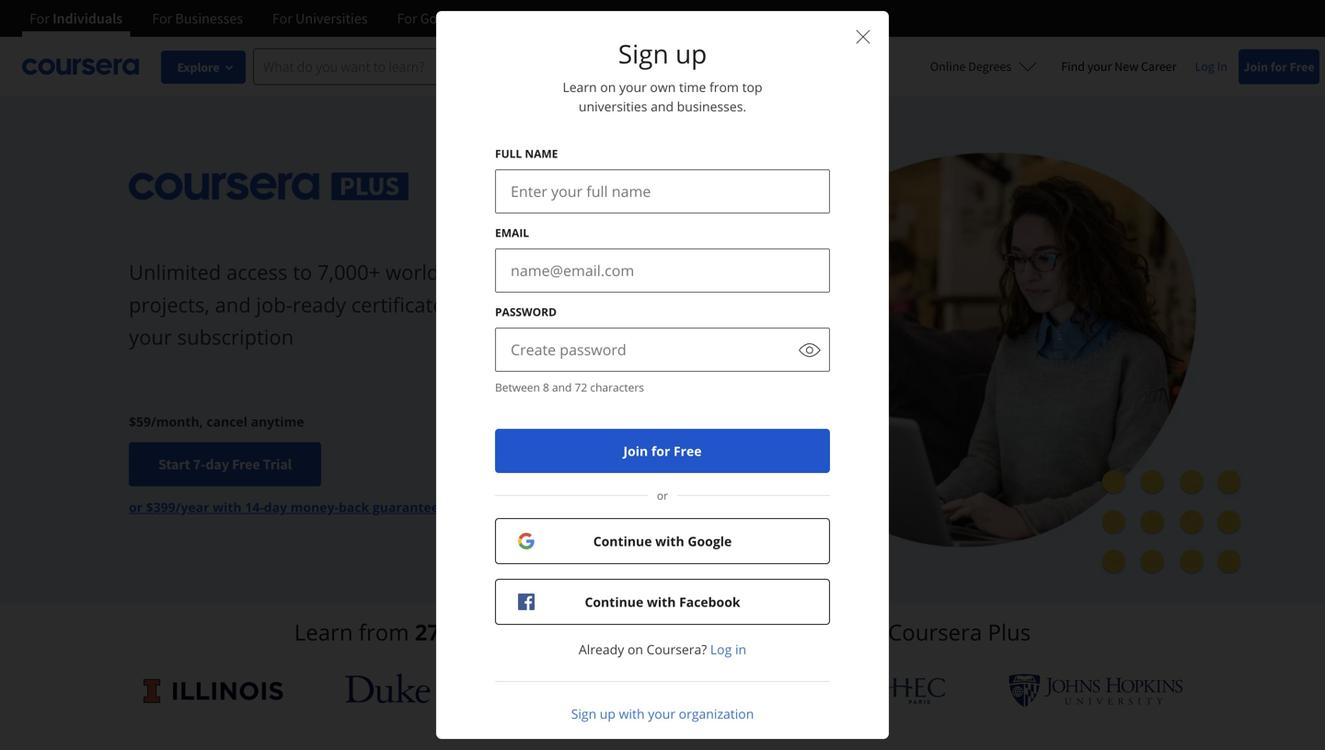 Task type: vqa. For each thing, say whether or not it's contained in the screenshot.
second Statistical from the bottom of the page
no



Task type: describe. For each thing, give the bounding box(es) containing it.
included
[[589, 291, 670, 318]]

free inside button
[[232, 455, 260, 473]]

already on coursera? log in
[[579, 641, 747, 658]]

continue with google button
[[495, 518, 830, 564]]

7-
[[193, 455, 206, 473]]

continue with facebook button
[[495, 579, 830, 625]]

0 horizontal spatial learn
[[294, 617, 353, 647]]

characters
[[590, 380, 644, 395]]

and inside the sign up learn on your own time from top universities and businesses.
[[651, 98, 674, 115]]

join for join for free "button"
[[624, 442, 648, 460]]

guarantee
[[373, 498, 439, 516]]

1 horizontal spatial on
[[628, 641, 644, 658]]

cancel
[[207, 413, 248, 430]]

for for individuals
[[29, 9, 50, 28]]

unlimited
[[129, 258, 221, 286]]

for for join for free link
[[1271, 58, 1288, 75]]

sign for sign up learn on your own time from top universities and businesses.
[[618, 36, 669, 71]]

coursera image
[[22, 52, 139, 81]]

up for sign up learn on your own time from top universities and businesses.
[[676, 36, 707, 71]]

72
[[575, 380, 588, 395]]

show password image
[[799, 339, 821, 361]]

sign for sign up with your organization
[[571, 705, 597, 723]]

$59 /month, cancel anytime
[[129, 413, 304, 430]]

continue with facebook
[[585, 593, 741, 611]]

1 horizontal spatial day
[[264, 498, 287, 516]]

find your new career link
[[1052, 55, 1186, 78]]

join for free link
[[1239, 49, 1320, 84]]

for universities
[[272, 9, 368, 28]]

leading
[[471, 617, 546, 647]]

own
[[650, 78, 676, 96]]

14-
[[245, 498, 264, 516]]

banner navigation
[[15, 0, 518, 37]]

continue for continue with google
[[594, 533, 652, 550]]

log in link
[[1186, 55, 1237, 77]]

job-
[[256, 291, 293, 318]]

back
[[339, 498, 369, 516]]

university of illinois at urbana-champaign image
[[142, 676, 286, 706]]

join for free for join for free link
[[1244, 58, 1315, 75]]

your inside button
[[648, 705, 676, 723]]

$59
[[129, 413, 151, 430]]

start
[[158, 455, 190, 473]]

companies
[[721, 617, 833, 647]]

sign up learn on your own time from top universities and businesses.
[[563, 36, 763, 115]]

with inside continue with google button
[[656, 533, 685, 550]]

continue for continue with facebook
[[585, 593, 644, 611]]

8
[[543, 380, 550, 395]]

university of michigan image
[[648, 666, 697, 716]]

join for free button
[[495, 429, 830, 473]]

in inside unlimited access to 7,000+ world-class courses, hands-on projects, and job-ready certificate programs—all included in your subscription
[[675, 291, 692, 318]]

certificate
[[351, 291, 444, 318]]

learn inside the sign up learn on your own time from top universities and businesses.
[[563, 78, 597, 96]]

businesses.
[[677, 98, 747, 115]]

for governments
[[397, 9, 503, 28]]

join for free for join for free "button"
[[624, 442, 702, 460]]

in inside authentication modal dialog
[[736, 641, 747, 658]]

275+
[[415, 617, 465, 647]]

log in
[[1196, 58, 1228, 75]]

log inside authentication modal dialog
[[711, 641, 732, 658]]

world-
[[386, 258, 446, 286]]

free for join for free "button"
[[674, 442, 702, 460]]

or $399 /year with 14-day money-back guarantee
[[129, 498, 439, 516]]

on inside the sign up learn on your own time from top universities and businesses.
[[601, 78, 616, 96]]

or for or $399 /year with 14-day money-back guarantee
[[129, 498, 143, 516]]

hec paris image
[[885, 672, 950, 710]]

or for or
[[657, 488, 668, 503]]

coursera plus image
[[129, 173, 409, 200]]

google
[[688, 533, 732, 550]]

facebook
[[679, 593, 741, 611]]

between
[[495, 380, 540, 395]]

top
[[743, 78, 763, 96]]

full
[[495, 146, 522, 161]]

governments
[[420, 9, 503, 28]]



Task type: locate. For each thing, give the bounding box(es) containing it.
on up included
[[645, 258, 670, 286]]

log
[[1196, 58, 1215, 75], [711, 641, 732, 658]]

and down facebook in the right bottom of the page
[[675, 617, 715, 647]]

or left $399 in the left bottom of the page
[[129, 498, 143, 516]]

facebook image
[[518, 594, 535, 610]]

universities inside the sign up learn on your own time from top universities and businesses.
[[579, 98, 648, 115]]

continue up already
[[585, 593, 644, 611]]

2 horizontal spatial free
[[1290, 58, 1315, 75]]

start 7-day free trial button
[[129, 442, 321, 486]]

or down join for free "button"
[[657, 488, 668, 503]]

free
[[1290, 58, 1315, 75], [674, 442, 702, 460], [232, 455, 260, 473]]

1 vertical spatial up
[[600, 705, 616, 723]]

learn left own
[[563, 78, 597, 96]]

continue up "continue with facebook"
[[594, 533, 652, 550]]

join inside "button"
[[624, 442, 648, 460]]

with left google at bottom
[[656, 533, 685, 550]]

businesses
[[175, 9, 243, 28]]

sign up own
[[618, 36, 669, 71]]

1 horizontal spatial in
[[736, 641, 747, 658]]

google image
[[518, 533, 535, 550]]

your inside unlimited access to 7,000+ world-class courses, hands-on projects, and job-ready certificate programs—all included in your subscription
[[129, 323, 172, 351]]

0 vertical spatial universities
[[579, 98, 648, 115]]

in down facebook in the right bottom of the page
[[736, 641, 747, 658]]

for for universities
[[272, 9, 293, 28]]

and down own
[[651, 98, 674, 115]]

1 vertical spatial continue
[[585, 593, 644, 611]]

join for free right in
[[1244, 58, 1315, 75]]

0 vertical spatial day
[[206, 455, 229, 473]]

0 vertical spatial for
[[1271, 58, 1288, 75]]

2 for from the left
[[152, 9, 172, 28]]

with inside "continue with facebook" button
[[647, 593, 676, 611]]

subscription
[[177, 323, 294, 351]]

1 vertical spatial sign
[[571, 705, 597, 723]]

on
[[601, 78, 616, 96], [645, 258, 670, 286], [628, 641, 644, 658]]

sign down already
[[571, 705, 597, 723]]

plus
[[988, 617, 1031, 647]]

continue inside button
[[585, 593, 644, 611]]

with left university of michigan image
[[619, 705, 645, 723]]

join
[[1244, 58, 1269, 75], [624, 442, 648, 460]]

for for join for free "button"
[[652, 442, 671, 460]]

learn from 275+ leading universities and companies with coursera plus
[[294, 617, 1031, 647]]

0 horizontal spatial join
[[624, 442, 648, 460]]

day down $59 /month, cancel anytime
[[206, 455, 229, 473]]

continue
[[594, 533, 652, 550], [585, 593, 644, 611]]

coursera
[[888, 617, 983, 647]]

free for join for free link
[[1290, 58, 1315, 75]]

0 horizontal spatial day
[[206, 455, 229, 473]]

sign
[[618, 36, 669, 71], [571, 705, 597, 723]]

up inside button
[[600, 705, 616, 723]]

authentication modal dialog
[[436, 11, 889, 750]]

1 vertical spatial day
[[264, 498, 287, 516]]

sign inside the sign up learn on your own time from top universities and businesses.
[[618, 36, 669, 71]]

up down already
[[600, 705, 616, 723]]

your left 'organization'
[[648, 705, 676, 723]]

1 vertical spatial for
[[652, 442, 671, 460]]

for
[[1271, 58, 1288, 75], [652, 442, 671, 460]]

sas image
[[756, 676, 826, 706]]

Email email field
[[496, 249, 830, 292]]

to
[[293, 258, 312, 286]]

None search field
[[253, 48, 566, 85]]

for left businesses
[[152, 9, 172, 28]]

1 horizontal spatial sign
[[618, 36, 669, 71]]

log right coursera?
[[711, 641, 732, 658]]

google image
[[490, 674, 589, 708]]

name
[[525, 146, 558, 161]]

for for governments
[[397, 9, 417, 28]]

already
[[579, 641, 624, 658]]

0 horizontal spatial in
[[675, 291, 692, 318]]

join down the characters at the bottom left
[[624, 442, 648, 460]]

log in button
[[711, 640, 747, 659]]

3 for from the left
[[272, 9, 293, 28]]

1 vertical spatial from
[[359, 617, 409, 647]]

learn up duke university image
[[294, 617, 353, 647]]

Password password field
[[496, 329, 791, 371]]

1 horizontal spatial learn
[[563, 78, 597, 96]]

class
[[446, 258, 491, 286]]

ready
[[293, 291, 346, 318]]

on left own
[[601, 78, 616, 96]]

with left coursera
[[839, 617, 883, 647]]

in
[[1218, 58, 1228, 75]]

1 horizontal spatial join
[[1244, 58, 1269, 75]]

2 vertical spatial on
[[628, 641, 644, 658]]

Full Name text field
[[496, 170, 830, 213]]

career
[[1142, 58, 1177, 75]]

for inside "button"
[[652, 442, 671, 460]]

for left governments
[[397, 9, 417, 28]]

close modal image
[[853, 26, 875, 48]]

4 for from the left
[[397, 9, 417, 28]]

for individuals
[[29, 9, 123, 28]]

0 horizontal spatial on
[[601, 78, 616, 96]]

join right in
[[1244, 58, 1269, 75]]

0 vertical spatial from
[[710, 78, 739, 96]]

or
[[657, 488, 668, 503], [129, 498, 143, 516]]

0 horizontal spatial log
[[711, 641, 732, 658]]

hands-
[[580, 258, 645, 286]]

your right find
[[1088, 58, 1112, 75]]

free inside "button"
[[674, 442, 702, 460]]

1 horizontal spatial free
[[674, 442, 702, 460]]

for businesses
[[152, 9, 243, 28]]

in
[[675, 291, 692, 318], [736, 641, 747, 658]]

join for free inside "button"
[[624, 442, 702, 460]]

new
[[1115, 58, 1139, 75]]

from
[[710, 78, 739, 96], [359, 617, 409, 647]]

organization
[[679, 705, 754, 723]]

your left own
[[620, 78, 647, 96]]

for up continue with google
[[652, 442, 671, 460]]

1 horizontal spatial for
[[1271, 58, 1288, 75]]

0 vertical spatial join for free
[[1244, 58, 1315, 75]]

1 horizontal spatial from
[[710, 78, 739, 96]]

between 8 and 72 characters
[[495, 380, 644, 395]]

for left universities
[[272, 9, 293, 28]]

password
[[495, 304, 557, 319]]

and up subscription
[[215, 291, 251, 318]]

close modal image
[[857, 30, 870, 44]]

programs—all
[[450, 291, 583, 318]]

2 horizontal spatial on
[[645, 258, 670, 286]]

and
[[651, 98, 674, 115], [215, 291, 251, 318], [552, 380, 572, 395], [675, 617, 715, 647]]

0 vertical spatial log
[[1196, 58, 1215, 75]]

with left 14-
[[213, 498, 242, 516]]

your
[[1088, 58, 1112, 75], [620, 78, 647, 96], [129, 323, 172, 351], [648, 705, 676, 723]]

with inside sign up with your organization button
[[619, 705, 645, 723]]

up
[[676, 36, 707, 71], [600, 705, 616, 723]]

money-
[[291, 498, 339, 516]]

sign inside button
[[571, 705, 597, 723]]

/month,
[[151, 413, 203, 430]]

log left in
[[1196, 58, 1215, 75]]

0 horizontal spatial or
[[129, 498, 143, 516]]

1 vertical spatial on
[[645, 258, 670, 286]]

0 vertical spatial continue
[[594, 533, 652, 550]]

time
[[679, 78, 706, 96]]

sign up with your organization button
[[571, 704, 754, 724]]

0 horizontal spatial sign
[[571, 705, 597, 723]]

and right 8
[[552, 380, 572, 395]]

day inside button
[[206, 455, 229, 473]]

or inside authentication modal dialog
[[657, 488, 668, 503]]

universities
[[296, 9, 368, 28]]

projects,
[[129, 291, 210, 318]]

for for businesses
[[152, 9, 172, 28]]

access
[[226, 258, 288, 286]]

0 horizontal spatial join for free
[[624, 442, 702, 460]]

join for free down the characters at the bottom left
[[624, 442, 702, 460]]

from left 275+
[[359, 617, 409, 647]]

7,000+
[[318, 258, 380, 286]]

for left individuals
[[29, 9, 50, 28]]

unlimited access to 7,000+ world-class courses, hands-on projects, and job-ready certificate programs—all included in your subscription
[[129, 258, 692, 351]]

1 vertical spatial universities
[[552, 617, 670, 647]]

on right already
[[628, 641, 644, 658]]

full name
[[495, 146, 558, 161]]

1 horizontal spatial or
[[657, 488, 668, 503]]

universities
[[579, 98, 648, 115], [552, 617, 670, 647]]

find
[[1062, 58, 1085, 75]]

0 vertical spatial on
[[601, 78, 616, 96]]

with
[[213, 498, 242, 516], [656, 533, 685, 550], [647, 593, 676, 611], [839, 617, 883, 647], [619, 705, 645, 723]]

join for join for free link
[[1244, 58, 1269, 75]]

1 horizontal spatial join for free
[[1244, 58, 1315, 75]]

email
[[495, 225, 529, 240]]

0 vertical spatial join
[[1244, 58, 1269, 75]]

your inside the sign up learn on your own time from top universities and businesses.
[[620, 78, 647, 96]]

with up learn from 275+ leading universities and companies with coursera plus
[[647, 593, 676, 611]]

johns hopkins university image
[[1009, 674, 1184, 708]]

find your new career
[[1062, 58, 1177, 75]]

courses,
[[497, 258, 575, 286]]

learn
[[563, 78, 597, 96], [294, 617, 353, 647]]

0 horizontal spatial from
[[359, 617, 409, 647]]

continue with google
[[594, 533, 732, 550]]

for
[[29, 9, 50, 28], [152, 9, 172, 28], [272, 9, 293, 28], [397, 9, 417, 28]]

$399
[[146, 498, 176, 516]]

/year
[[176, 498, 209, 516]]

day left "money-"
[[264, 498, 287, 516]]

up inside the sign up learn on your own time from top universities and businesses.
[[676, 36, 707, 71]]

for right in
[[1271, 58, 1288, 75]]

up for sign up with your organization
[[600, 705, 616, 723]]

1 for from the left
[[29, 9, 50, 28]]

your down projects, on the left top of page
[[129, 323, 172, 351]]

from up "businesses."
[[710, 78, 739, 96]]

0 vertical spatial sign
[[618, 36, 669, 71]]

anytime
[[251, 413, 304, 430]]

join for free
[[1244, 58, 1315, 75], [624, 442, 702, 460]]

0 horizontal spatial up
[[600, 705, 616, 723]]

0 horizontal spatial for
[[652, 442, 671, 460]]

start 7-day free trial
[[158, 455, 292, 473]]

from inside the sign up learn on your own time from top universities and businesses.
[[710, 78, 739, 96]]

sign up with your organization
[[571, 705, 754, 723]]

0 vertical spatial learn
[[563, 78, 597, 96]]

individuals
[[53, 9, 123, 28]]

1 vertical spatial in
[[736, 641, 747, 658]]

0 vertical spatial up
[[676, 36, 707, 71]]

1 vertical spatial log
[[711, 641, 732, 658]]

1 horizontal spatial log
[[1196, 58, 1215, 75]]

0 horizontal spatial free
[[232, 455, 260, 473]]

in right included
[[675, 291, 692, 318]]

up up 'time'
[[676, 36, 707, 71]]

coursera?
[[647, 641, 707, 658]]

1 vertical spatial join for free
[[624, 442, 702, 460]]

1 vertical spatial learn
[[294, 617, 353, 647]]

1 vertical spatial join
[[624, 442, 648, 460]]

duke university image
[[345, 674, 431, 703]]

1 horizontal spatial up
[[676, 36, 707, 71]]

continue inside button
[[594, 533, 652, 550]]

and inside unlimited access to 7,000+ world-class courses, hands-on projects, and job-ready certificate programs—all included in your subscription
[[215, 291, 251, 318]]

on inside unlimited access to 7,000+ world-class courses, hands-on projects, and job-ready certificate programs—all included in your subscription
[[645, 258, 670, 286]]

0 vertical spatial in
[[675, 291, 692, 318]]

trial
[[263, 455, 292, 473]]



